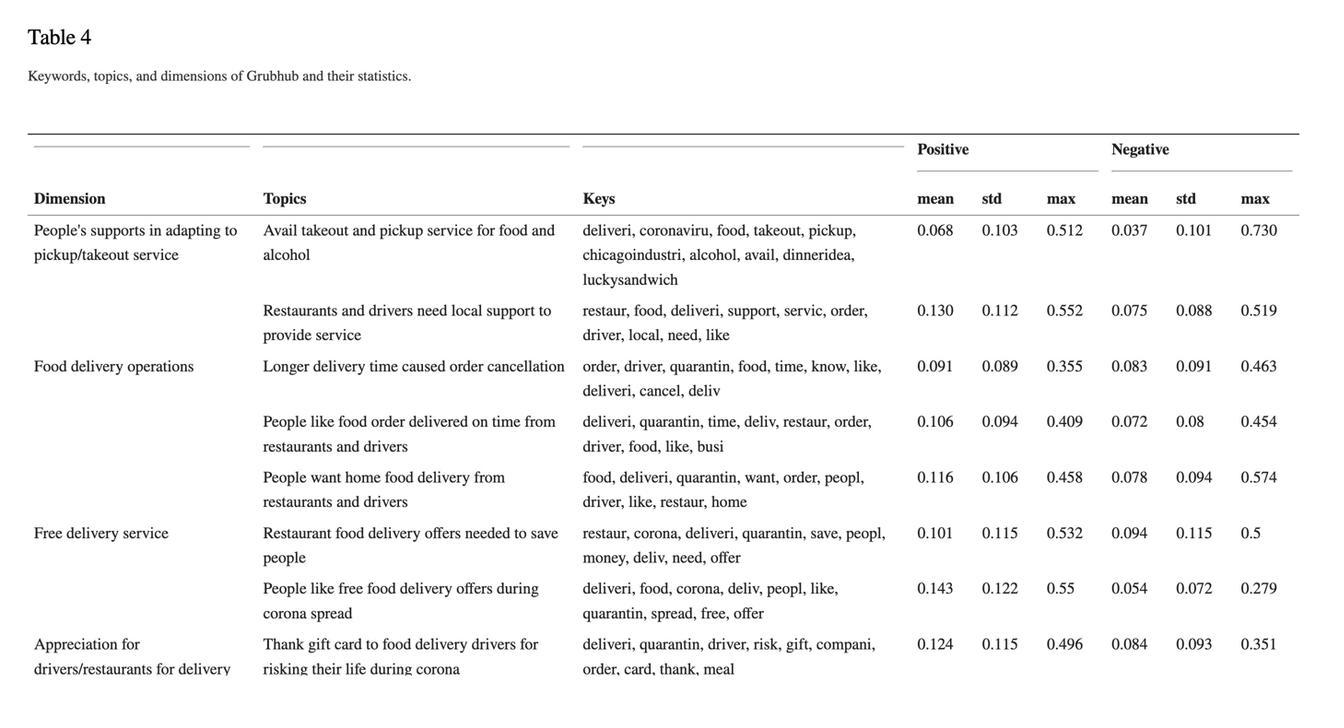 Task type: describe. For each thing, give the bounding box(es) containing it.
their inside 'thank gift card to food delivery drivers for risking their life during corona'
[[312, 657, 342, 681]]

service inside people's supports in adapting to pickup/takeout service
[[133, 244, 179, 267]]

free,
[[701, 602, 730, 626]]

2 mean from the left
[[1112, 187, 1149, 211]]

quarantin, inside deliveri, food, corona, deliv, peopl, like, quarantin, spread, free, offer
[[583, 602, 647, 626]]

want
[[311, 466, 341, 490]]

restaurants inside people like food order delivered on time from restaurants and drivers
[[263, 435, 333, 459]]

order, inside food, deliveri, quarantin, want, order, peopl, driver, like, restaur, home
[[784, 466, 821, 490]]

keys
[[583, 187, 615, 211]]

delivery inside restaurant food delivery offers needed to save people
[[368, 522, 421, 546]]

like inside the restaur, food, deliveri, support, servic, order, driver, local, need, like
[[706, 324, 730, 348]]

food, inside deliveri, food, corona, deliv, peopl, like, quarantin, spread, free, offer
[[640, 577, 673, 601]]

to inside 'thank gift card to food delivery drivers for risking their life during corona'
[[366, 633, 379, 657]]

of
[[231, 66, 243, 88]]

food inside people like food order delivered on time from restaurants and drivers
[[338, 410, 367, 434]]

and inside the restaurants and drivers need local support to provide service
[[342, 299, 365, 323]]

offer for deliv,
[[734, 602, 764, 626]]

deliv, for corona,
[[728, 577, 763, 601]]

peopl, for restaur, corona, deliveri, quarantin, save, peopl, money, deliv, need, offer
[[846, 522, 886, 546]]

deliveri, quarantin, time, deliv, restaur, order, driver, food, like, busi
[[583, 410, 872, 459]]

free
[[34, 522, 63, 546]]

0.124
[[918, 633, 954, 657]]

keywords,
[[28, 66, 90, 88]]

order inside people like food order delivered on time from restaurants and drivers
[[371, 410, 405, 434]]

driver, for deliveri,
[[583, 435, 625, 459]]

pickup
[[380, 219, 423, 243]]

corona, inside deliveri, food, corona, deliv, peopl, like, quarantin, spread, free, offer
[[677, 577, 724, 601]]

food, inside order, driver, quarantin, food, time, know, like, deliveri, cancel, deliv
[[738, 355, 771, 379]]

luckysandwich
[[583, 268, 678, 292]]

0.075
[[1112, 299, 1148, 323]]

peopl, for food, deliveri, quarantin, want, order, peopl, driver, like, restaur, home
[[825, 466, 865, 490]]

time, inside deliveri, quarantin, time, deliv, restaur, order, driver, food, like, busi
[[708, 410, 741, 434]]

supports
[[91, 219, 145, 243]]

food inside avail takeout and pickup service for food and alcohol
[[499, 219, 528, 243]]

busi
[[697, 435, 724, 459]]

deliv
[[689, 379, 721, 403]]

0.054
[[1112, 577, 1148, 601]]

driver, for food,
[[583, 491, 625, 515]]

people
[[263, 546, 306, 570]]

0 horizontal spatial 0.106
[[918, 410, 954, 434]]

deliveri, inside deliveri, quarantin, time, deliv, restaur, order, driver, food, like, busi
[[583, 410, 636, 434]]

0.552
[[1047, 299, 1083, 323]]

delivery inside 'thank gift card to food delivery drivers for risking their life during corona'
[[415, 633, 468, 657]]

people like food order delivered on time from restaurants and drivers
[[263, 410, 556, 459]]

thank gift card to food delivery drivers for risking their life during corona
[[263, 633, 538, 681]]

0.5
[[1242, 522, 1262, 546]]

1 vertical spatial 0.106
[[983, 466, 1019, 490]]

meal
[[704, 657, 735, 681]]

food, inside deliveri, quarantin, time, deliv, restaur, order, driver, food, like, busi
[[629, 435, 662, 459]]

restaur, inside deliveri, quarantin, time, deliv, restaur, order, driver, food, like, busi
[[784, 410, 831, 434]]

0.115 for 0.084
[[983, 633, 1019, 657]]

avail takeout and pickup service for food and alcohol
[[263, 219, 555, 267]]

0.496
[[1047, 633, 1083, 657]]

0.112
[[983, 299, 1019, 323]]

on
[[472, 410, 488, 434]]

table
[[28, 22, 75, 55]]

like, inside deliveri, quarantin, time, deliv, restaur, order, driver, food, like, busi
[[666, 435, 693, 459]]

restaurant food delivery offers needed to save people
[[263, 522, 558, 570]]

2 std from the left
[[1177, 187, 1197, 211]]

restaur, inside the restaur, food, deliveri, support, servic, order, driver, local, need, like
[[583, 299, 630, 323]]

order, inside order, driver, quarantin, food, time, know, like, deliveri, cancel, deliv
[[583, 355, 620, 379]]

alcohol,
[[690, 244, 741, 267]]

0.103
[[983, 219, 1019, 243]]

offers inside people like free food delivery offers during corona spread
[[457, 577, 493, 601]]

money,
[[583, 546, 629, 570]]

offers inside restaurant food delivery offers needed to save people
[[425, 522, 461, 546]]

save,
[[811, 522, 842, 546]]

table 4
[[28, 22, 91, 55]]

servic,
[[784, 299, 827, 323]]

home inside 'people want home food delivery from restaurants and drivers'
[[345, 466, 381, 490]]

risk,
[[754, 633, 782, 657]]

0 vertical spatial their
[[327, 66, 354, 88]]

appreciation
[[34, 633, 118, 657]]

2 max from the left
[[1242, 187, 1270, 211]]

0.093
[[1177, 633, 1213, 657]]

gift,
[[786, 633, 813, 657]]

0.130
[[918, 299, 954, 323]]

driver, for restaur,
[[583, 324, 625, 348]]

0.083
[[1112, 355, 1148, 379]]

people want home food delivery from restaurants and drivers
[[263, 466, 505, 515]]

thank,
[[660, 657, 700, 681]]

spread,
[[651, 602, 697, 626]]

topics,
[[94, 66, 132, 88]]

need
[[417, 299, 448, 323]]

takeout,
[[754, 219, 805, 243]]

deliveri, quarantin, driver, risk, gift, compani, order, card, thank, meal
[[583, 633, 876, 681]]

corona inside 'thank gift card to food delivery drivers for risking their life during corona'
[[416, 657, 460, 681]]

to inside restaurant food delivery offers needed to save people
[[515, 522, 527, 546]]

0.512
[[1047, 219, 1083, 243]]

alcohol
[[263, 244, 310, 267]]

people like free food delivery offers during corona spread
[[263, 577, 539, 626]]

and inside 'people want home food delivery from restaurants and drivers'
[[337, 491, 360, 515]]

card
[[335, 633, 362, 657]]

need, for food,
[[668, 324, 702, 348]]

negative
[[1112, 138, 1170, 162]]

for inside avail takeout and pickup service for food and alcohol
[[477, 219, 495, 243]]

quarantin, inside deliveri, quarantin, time, deliv, restaur, order, driver, food, like, busi
[[640, 410, 704, 434]]

to inside people's supports in adapting to pickup/takeout service
[[225, 219, 237, 243]]

positive
[[918, 138, 969, 162]]

card,
[[624, 657, 656, 681]]

0.730
[[1242, 219, 1278, 243]]

and right topics,
[[136, 66, 157, 88]]

order, inside the restaur, food, deliveri, support, servic, order, driver, local, need, like
[[831, 299, 868, 323]]

food, inside deliveri, coronaviru, food, takeout, pickup, chicagoindustri, alcohol, avail, dinneridea, luckysandwich
[[717, 219, 750, 243]]

and inside people like food order delivered on time from restaurants and drivers
[[337, 435, 360, 459]]

life
[[346, 657, 366, 681]]

during inside 'thank gift card to food delivery drivers for risking their life during corona'
[[370, 657, 412, 681]]

topics
[[263, 187, 306, 211]]

food, inside the restaur, food, deliveri, support, servic, order, driver, local, need, like
[[634, 299, 667, 323]]

0.409
[[1047, 410, 1083, 434]]

local
[[452, 299, 483, 323]]

dimension
[[34, 187, 106, 211]]

people's supports in adapting to pickup/takeout service
[[34, 219, 237, 267]]

0.08
[[1177, 410, 1205, 434]]

restaurants and drivers need local support to provide service
[[263, 299, 552, 348]]

0 vertical spatial 0.072
[[1112, 410, 1148, 434]]

food
[[34, 355, 67, 379]]

0 horizontal spatial 0.094
[[983, 410, 1019, 434]]

delivery inside appreciation for drivers/restaurants for delivery service
[[178, 657, 231, 681]]

drivers inside the restaurants and drivers need local support to provide service
[[369, 299, 413, 323]]

pickup,
[[809, 219, 856, 243]]

like, inside order, driver, quarantin, food, time, know, like, deliveri, cancel, deliv
[[854, 355, 882, 379]]

needed
[[465, 522, 511, 546]]

0.143
[[918, 577, 954, 601]]

people for people like food order delivered on time from restaurants and drivers
[[263, 410, 307, 434]]

deliveri, inside the restaur, food, deliveri, support, servic, order, driver, local, need, like
[[671, 299, 724, 323]]

free delivery service
[[34, 522, 169, 546]]

restaur, food, deliveri, support, servic, order, driver, local, need, like
[[583, 299, 868, 348]]



Task type: vqa. For each thing, say whether or not it's contained in the screenshot.
0.122
yes



Task type: locate. For each thing, give the bounding box(es) containing it.
home down want, on the bottom right of the page
[[712, 491, 747, 515]]

0.279
[[1242, 577, 1278, 601]]

0 horizontal spatial home
[[345, 466, 381, 490]]

0.355
[[1047, 355, 1083, 379]]

offers down needed
[[457, 577, 493, 601]]

delivery down people like food order delivered on time from restaurants and drivers
[[418, 466, 470, 490]]

food inside restaurant food delivery offers needed to save people
[[336, 522, 364, 546]]

and left pickup
[[353, 219, 376, 243]]

peopl, inside deliveri, food, corona, deliv, peopl, like, quarantin, spread, free, offer
[[767, 577, 807, 601]]

risking
[[263, 657, 308, 681]]

0 horizontal spatial time,
[[708, 410, 741, 434]]

order left delivered
[[371, 410, 405, 434]]

0.115 left '0.5'
[[1177, 522, 1213, 546]]

deliv, for time,
[[745, 410, 780, 434]]

2 vertical spatial deliv,
[[728, 577, 763, 601]]

driver, inside food, deliveri, quarantin, want, order, peopl, driver, like, restaur, home
[[583, 491, 625, 515]]

to inside the restaurants and drivers need local support to provide service
[[539, 299, 552, 323]]

restaurants
[[263, 299, 338, 323]]

quarantin, up deliv
[[670, 355, 734, 379]]

and right grubhub
[[303, 66, 324, 88]]

0.088
[[1177, 299, 1213, 323]]

1 vertical spatial people
[[263, 466, 307, 490]]

2 vertical spatial people
[[263, 577, 307, 601]]

statistics.
[[358, 66, 412, 88]]

mean up 0.068
[[918, 187, 954, 211]]

restaurants inside 'people want home food delivery from restaurants and drivers'
[[263, 491, 333, 515]]

0 horizontal spatial time
[[370, 355, 398, 379]]

cancellation
[[487, 355, 565, 379]]

quarantin, inside food, deliveri, quarantin, want, order, peopl, driver, like, restaur, home
[[677, 466, 741, 490]]

appreciation for drivers/restaurants for delivery service
[[34, 633, 231, 706]]

and up want
[[337, 435, 360, 459]]

order, inside deliveri, quarantin, time, deliv, restaur, order, driver, food, like, busi
[[835, 410, 872, 434]]

from inside 'people want home food delivery from restaurants and drivers'
[[474, 466, 505, 490]]

people's
[[34, 219, 87, 243]]

1 vertical spatial time,
[[708, 410, 741, 434]]

restaur,
[[583, 299, 630, 323], [784, 410, 831, 434], [661, 491, 708, 515], [583, 522, 630, 546]]

service inside the restaurants and drivers need local support to provide service
[[316, 324, 361, 348]]

people inside people like food order delivered on time from restaurants and drivers
[[263, 410, 307, 434]]

corona
[[263, 602, 307, 626], [416, 657, 460, 681]]

their down gift
[[312, 657, 342, 681]]

0.101 up 0.143
[[918, 522, 954, 546]]

2 restaurants from the top
[[263, 491, 333, 515]]

like, left busi
[[666, 435, 693, 459]]

driver, inside deliveri, quarantin, time, deliv, restaur, order, driver, food, like, busi
[[583, 435, 625, 459]]

1 horizontal spatial 0.094
[[1112, 522, 1148, 546]]

food, up local,
[[634, 299, 667, 323]]

0 horizontal spatial mean
[[918, 187, 954, 211]]

0.574
[[1242, 466, 1278, 490]]

deliv, inside deliveri, food, corona, deliv, peopl, like, quarantin, spread, free, offer
[[728, 577, 763, 601]]

0 vertical spatial offers
[[425, 522, 461, 546]]

pickup/takeout
[[34, 244, 129, 267]]

0 vertical spatial like
[[706, 324, 730, 348]]

0.094 for 0.078
[[1177, 466, 1213, 490]]

food inside 'people want home food delivery from restaurants and drivers'
[[385, 466, 414, 490]]

0.351
[[1242, 633, 1278, 657]]

people inside people like free food delivery offers during corona spread
[[263, 577, 307, 601]]

4
[[81, 22, 91, 55]]

0.094 for 0.532
[[1112, 522, 1148, 546]]

during
[[497, 577, 539, 601], [370, 657, 412, 681]]

need, inside the restaur, food, deliveri, support, servic, order, driver, local, need, like
[[668, 324, 702, 348]]

1 horizontal spatial max
[[1242, 187, 1270, 211]]

order, right want, on the bottom right of the page
[[784, 466, 821, 490]]

deliveri, inside restaur, corona, deliveri, quarantin, save, peopl, money, deliv, need, offer
[[686, 522, 739, 546]]

in
[[149, 219, 162, 243]]

0.106 up 0.116
[[918, 410, 954, 434]]

keywords, topics, and dimensions of grubhub and their statistics.
[[28, 66, 412, 88]]

1 vertical spatial like
[[311, 410, 334, 434]]

takeout
[[302, 219, 349, 243]]

1 horizontal spatial during
[[497, 577, 539, 601]]

0.115
[[983, 522, 1019, 546], [1177, 522, 1213, 546], [983, 633, 1019, 657]]

deliv, right money,
[[633, 546, 668, 570]]

delivery down people like free food delivery offers during corona spread
[[415, 633, 468, 657]]

people for people like free food delivery offers during corona spread
[[263, 577, 307, 601]]

need, for corona,
[[672, 546, 707, 570]]

people left want
[[263, 466, 307, 490]]

restaur, inside restaur, corona, deliveri, quarantin, save, peopl, money, deliv, need, offer
[[583, 522, 630, 546]]

0.122
[[983, 577, 1019, 601]]

quarantin, inside restaur, corona, deliveri, quarantin, save, peopl, money, deliv, need, offer
[[743, 522, 807, 546]]

0 horizontal spatial std
[[983, 187, 1002, 211]]

delivery down restaurant food delivery offers needed to save people
[[400, 577, 453, 601]]

provide
[[263, 324, 312, 348]]

1 horizontal spatial time
[[492, 410, 521, 434]]

1 vertical spatial restaurants
[[263, 491, 333, 515]]

support
[[487, 299, 535, 323]]

food down people like food order delivered on time from restaurants and drivers
[[385, 466, 414, 490]]

0.115 up 0.122
[[983, 522, 1019, 546]]

deliveri, inside food, deliveri, quarantin, want, order, peopl, driver, like, restaur, home
[[620, 466, 673, 490]]

like, inside deliveri, food, corona, deliv, peopl, like, quarantin, spread, free, offer
[[811, 577, 839, 601]]

food, up alcohol,
[[717, 219, 750, 243]]

restaur, corona, deliveri, quarantin, save, peopl, money, deliv, need, offer
[[583, 522, 886, 570]]

3 people from the top
[[263, 577, 307, 601]]

from down cancellation
[[525, 410, 556, 434]]

during right life on the left bottom of the page
[[370, 657, 412, 681]]

1 vertical spatial home
[[712, 491, 747, 515]]

service inside appreciation for drivers/restaurants for delivery service
[[34, 682, 80, 706]]

like inside people like food order delivered on time from restaurants and drivers
[[311, 410, 334, 434]]

corona,
[[634, 522, 682, 546], [677, 577, 724, 601]]

deliv, down order, driver, quarantin, food, time, know, like, deliveri, cancel, deliv
[[745, 410, 780, 434]]

order right 'caused'
[[450, 355, 483, 379]]

peopl, inside restaur, corona, deliveri, quarantin, save, peopl, money, deliv, need, offer
[[846, 522, 886, 546]]

corona, up free,
[[677, 577, 724, 601]]

0.106 left 0.458
[[983, 466, 1019, 490]]

max up 0.512
[[1047, 187, 1076, 211]]

time, inside order, driver, quarantin, food, time, know, like, deliveri, cancel, deliv
[[775, 355, 808, 379]]

like, right know,
[[854, 355, 882, 379]]

food inside people like free food delivery offers during corona spread
[[367, 577, 396, 601]]

delivery
[[71, 355, 123, 379], [313, 355, 366, 379], [418, 466, 470, 490], [67, 522, 119, 546], [368, 522, 421, 546], [400, 577, 453, 601], [415, 633, 468, 657], [178, 657, 231, 681]]

1 vertical spatial from
[[474, 466, 505, 490]]

restaurant
[[263, 522, 332, 546]]

1 vertical spatial deliv,
[[633, 546, 668, 570]]

delivery down 'people want home food delivery from restaurants and drivers' at left bottom
[[368, 522, 421, 546]]

to right card
[[366, 633, 379, 657]]

0 vertical spatial time,
[[775, 355, 808, 379]]

0.094 down 0.089
[[983, 410, 1019, 434]]

dinneridea,
[[783, 244, 855, 267]]

food right 'free'
[[367, 577, 396, 601]]

0.091
[[918, 355, 954, 379], [1177, 355, 1213, 379]]

0 vertical spatial 0.101
[[1177, 219, 1213, 243]]

offer for quarantin,
[[711, 546, 741, 570]]

0 vertical spatial order
[[450, 355, 483, 379]]

delivery right 'free'
[[67, 522, 119, 546]]

restaurants up restaurant
[[263, 491, 333, 515]]

0.094
[[983, 410, 1019, 434], [1177, 466, 1213, 490], [1112, 522, 1148, 546]]

drivers inside 'people want home food delivery from restaurants and drivers'
[[364, 491, 408, 515]]

peopl, up gift,
[[767, 577, 807, 601]]

deliveri, inside deliveri, quarantin, driver, risk, gift, compani, order, card, thank, meal
[[583, 633, 636, 657]]

offers
[[425, 522, 461, 546], [457, 577, 493, 601]]

restaurants up want
[[263, 435, 333, 459]]

avail,
[[745, 244, 779, 267]]

1 vertical spatial time
[[492, 410, 521, 434]]

food, inside food, deliveri, quarantin, want, order, peopl, driver, like, restaur, home
[[583, 466, 616, 490]]

0.101
[[1177, 219, 1213, 243], [918, 522, 954, 546]]

1 horizontal spatial 0.101
[[1177, 219, 1213, 243]]

quarantin, down busi
[[677, 466, 741, 490]]

know,
[[812, 355, 850, 379]]

0 vertical spatial need,
[[668, 324, 702, 348]]

0.089
[[983, 355, 1019, 379]]

food, down the restaur, food, deliveri, support, servic, order, driver, local, need, like
[[738, 355, 771, 379]]

deliveri, food, corona, deliv, peopl, like, quarantin, spread, free, offer
[[583, 577, 839, 626]]

0.072 down 0.083
[[1112, 410, 1148, 434]]

food right restaurant
[[336, 522, 364, 546]]

order,
[[831, 299, 868, 323], [583, 355, 620, 379], [835, 410, 872, 434], [784, 466, 821, 490], [583, 657, 620, 681]]

2 0.091 from the left
[[1177, 355, 1213, 379]]

1 vertical spatial offers
[[457, 577, 493, 601]]

from inside people like food order delivered on time from restaurants and drivers
[[525, 410, 556, 434]]

0 horizontal spatial 0.091
[[918, 355, 954, 379]]

0 vertical spatial offer
[[711, 546, 741, 570]]

offer inside deliveri, food, corona, deliv, peopl, like, quarantin, spread, free, offer
[[734, 602, 764, 626]]

delivery left risking
[[178, 657, 231, 681]]

0.454
[[1242, 410, 1278, 434]]

1 vertical spatial 0.094
[[1177, 466, 1213, 490]]

1 horizontal spatial 0.106
[[983, 466, 1019, 490]]

like up "spread"
[[311, 577, 334, 601]]

offer up deliveri, food, corona, deliv, peopl, like, quarantin, spread, free, offer
[[711, 546, 741, 570]]

order, right the servic,
[[831, 299, 868, 323]]

need, up deliveri, food, corona, deliv, peopl, like, quarantin, spread, free, offer
[[672, 546, 707, 570]]

during down the save
[[497, 577, 539, 601]]

0.458
[[1047, 466, 1083, 490]]

0 horizontal spatial 0.101
[[918, 522, 954, 546]]

0 vertical spatial from
[[525, 410, 556, 434]]

and down want
[[337, 491, 360, 515]]

thank
[[263, 633, 304, 657]]

0.55
[[1047, 577, 1075, 601]]

like, down the save,
[[811, 577, 839, 601]]

restaur, down busi
[[661, 491, 708, 515]]

0.115 for 0.094
[[983, 522, 1019, 546]]

time inside people like food order delivered on time from restaurants and drivers
[[492, 410, 521, 434]]

restaurants
[[263, 435, 333, 459], [263, 491, 333, 515]]

corona down people like free food delivery offers during corona spread
[[416, 657, 460, 681]]

2 vertical spatial 0.094
[[1112, 522, 1148, 546]]

food up support
[[499, 219, 528, 243]]

2 horizontal spatial 0.094
[[1177, 466, 1213, 490]]

to left the save
[[515, 522, 527, 546]]

1 horizontal spatial std
[[1177, 187, 1197, 211]]

peopl, inside food, deliveri, quarantin, want, order, peopl, driver, like, restaur, home
[[825, 466, 865, 490]]

driver, inside deliveri, quarantin, driver, risk, gift, compani, order, card, thank, meal
[[708, 633, 750, 657]]

cancel,
[[640, 379, 685, 403]]

0 vertical spatial corona
[[263, 602, 307, 626]]

0.532
[[1047, 522, 1083, 546]]

0.116
[[918, 466, 954, 490]]

order
[[450, 355, 483, 379], [371, 410, 405, 434]]

0 vertical spatial restaurants
[[263, 435, 333, 459]]

1 mean from the left
[[918, 187, 954, 211]]

compani,
[[817, 633, 876, 657]]

food, down cancel,
[[629, 435, 662, 459]]

0.072 up 0.093 on the right bottom
[[1177, 577, 1213, 601]]

longer delivery time caused order cancellation
[[263, 355, 565, 379]]

corona, down food, deliveri, quarantin, want, order, peopl, driver, like, restaur, home
[[634, 522, 682, 546]]

dimensions
[[161, 66, 227, 88]]

gift
[[308, 633, 331, 657]]

1 horizontal spatial 0.072
[[1177, 577, 1213, 601]]

0.084
[[1112, 633, 1148, 657]]

0.068
[[918, 219, 954, 243]]

coronaviru,
[[640, 219, 713, 243]]

0 vertical spatial corona,
[[634, 522, 682, 546]]

and up support
[[532, 219, 555, 243]]

like, up money,
[[629, 491, 657, 515]]

like
[[706, 324, 730, 348], [311, 410, 334, 434], [311, 577, 334, 601]]

home inside food, deliveri, quarantin, want, order, peopl, driver, like, restaur, home
[[712, 491, 747, 515]]

1 vertical spatial corona,
[[677, 577, 724, 601]]

1 vertical spatial their
[[312, 657, 342, 681]]

0.115 down 0.122
[[983, 633, 1019, 657]]

need, inside restaur, corona, deliveri, quarantin, save, peopl, money, deliv, need, offer
[[672, 546, 707, 570]]

food delivery operations
[[34, 355, 194, 379]]

like for people like food order delivered on time from restaurants and drivers
[[311, 410, 334, 434]]

1 vertical spatial offer
[[734, 602, 764, 626]]

during inside people like free food delivery offers during corona spread
[[497, 577, 539, 601]]

quarantin,
[[670, 355, 734, 379], [640, 410, 704, 434], [677, 466, 741, 490], [743, 522, 807, 546], [583, 602, 647, 626], [640, 633, 704, 657]]

deliv, inside restaur, corona, deliveri, quarantin, save, peopl, money, deliv, need, offer
[[633, 546, 668, 570]]

0.091 down the 0.130
[[918, 355, 954, 379]]

1 vertical spatial need,
[[672, 546, 707, 570]]

people down longer
[[263, 410, 307, 434]]

quarantin, left the save,
[[743, 522, 807, 546]]

0.094 down 0.08
[[1177, 466, 1213, 490]]

0 vertical spatial home
[[345, 466, 381, 490]]

1 vertical spatial 0.072
[[1177, 577, 1213, 601]]

0 horizontal spatial corona
[[263, 602, 307, 626]]

1 horizontal spatial corona
[[416, 657, 460, 681]]

corona, inside restaur, corona, deliveri, quarantin, save, peopl, money, deliv, need, offer
[[634, 522, 682, 546]]

corona inside people like free food delivery offers during corona spread
[[263, 602, 307, 626]]

1 max from the left
[[1047, 187, 1076, 211]]

food, up money,
[[583, 466, 616, 490]]

1 vertical spatial corona
[[416, 657, 460, 681]]

restaur, down luckysandwich
[[583, 299, 630, 323]]

1 people from the top
[[263, 410, 307, 434]]

deliveri, coronaviru, food, takeout, pickup, chicagoindustri, alcohol, avail, dinneridea, luckysandwich
[[583, 219, 856, 292]]

people for people want home food delivery from restaurants and drivers
[[263, 466, 307, 490]]

like, inside food, deliveri, quarantin, want, order, peopl, driver, like, restaur, home
[[629, 491, 657, 515]]

like inside people like free food delivery offers during corona spread
[[311, 577, 334, 601]]

delivery inside 'people want home food delivery from restaurants and drivers'
[[418, 466, 470, 490]]

0 horizontal spatial order
[[371, 410, 405, 434]]

drivers inside 'thank gift card to food delivery drivers for risking their life during corona'
[[472, 633, 516, 657]]

0.072
[[1112, 410, 1148, 434], [1177, 577, 1213, 601]]

quarantin, up thank,
[[640, 633, 704, 657]]

peopl, right the save,
[[846, 522, 886, 546]]

0 vertical spatial 0.106
[[918, 410, 954, 434]]

2 vertical spatial like
[[311, 577, 334, 601]]

0 vertical spatial people
[[263, 410, 307, 434]]

0 vertical spatial deliv,
[[745, 410, 780, 434]]

deliveri, inside order, driver, quarantin, food, time, know, like, deliveri, cancel, deliv
[[583, 379, 636, 403]]

drivers
[[369, 299, 413, 323], [364, 435, 408, 459], [364, 491, 408, 515], [472, 633, 516, 657]]

restaur, up money,
[[583, 522, 630, 546]]

0 vertical spatial time
[[370, 355, 398, 379]]

0 horizontal spatial from
[[474, 466, 505, 490]]

delivery right food
[[71, 355, 123, 379]]

1 0.091 from the left
[[918, 355, 954, 379]]

to right adapting
[[225, 219, 237, 243]]

mean up 0.037
[[1112, 187, 1149, 211]]

1 horizontal spatial mean
[[1112, 187, 1149, 211]]

0 horizontal spatial during
[[370, 657, 412, 681]]

0.101 right 0.037
[[1177, 219, 1213, 243]]

0.519
[[1242, 299, 1278, 323]]

max
[[1047, 187, 1076, 211], [1242, 187, 1270, 211]]

0.037
[[1112, 219, 1148, 243]]

their
[[327, 66, 354, 88], [312, 657, 342, 681]]

time, left know,
[[775, 355, 808, 379]]

their left the statistics.
[[327, 66, 354, 88]]

quarantin, inside order, driver, quarantin, food, time, know, like, deliveri, cancel, deliv
[[670, 355, 734, 379]]

0 vertical spatial 0.094
[[983, 410, 1019, 434]]

max up "0.730"
[[1242, 187, 1270, 211]]

local,
[[629, 324, 664, 348]]

time, up busi
[[708, 410, 741, 434]]

deliv, up free,
[[728, 577, 763, 601]]

home
[[345, 466, 381, 490], [712, 491, 747, 515]]

people inside 'people want home food delivery from restaurants and drivers'
[[263, 466, 307, 490]]

delivery right longer
[[313, 355, 366, 379]]

drivers/restaurants
[[34, 657, 152, 681]]

2 vertical spatial peopl,
[[767, 577, 807, 601]]

food inside 'thank gift card to food delivery drivers for risking their life during corona'
[[383, 633, 411, 657]]

restaur, down know,
[[784, 410, 831, 434]]

quarantin, inside deliveri, quarantin, driver, risk, gift, compani, order, card, thank, meal
[[640, 633, 704, 657]]

support,
[[728, 299, 780, 323]]

avail
[[263, 219, 298, 243]]

food up want
[[338, 410, 367, 434]]

1 vertical spatial 0.101
[[918, 522, 954, 546]]

for inside 'thank gift card to food delivery drivers for risking their life during corona'
[[520, 633, 538, 657]]

people
[[263, 410, 307, 434], [263, 466, 307, 490], [263, 577, 307, 601]]

deliv, inside deliveri, quarantin, time, deliv, restaur, order, driver, food, like, busi
[[745, 410, 780, 434]]

need, right local,
[[668, 324, 702, 348]]

0.094 up 0.054
[[1112, 522, 1148, 546]]

operations
[[127, 355, 194, 379]]

deliveri, inside deliveri, food, corona, deliv, peopl, like, quarantin, spread, free, offer
[[583, 577, 636, 601]]

peopl, up the save,
[[825, 466, 865, 490]]

service inside avail takeout and pickup service for food and alcohol
[[427, 219, 473, 243]]

0 horizontal spatial 0.072
[[1112, 410, 1148, 434]]

food, up spread,
[[640, 577, 673, 601]]

0.078
[[1112, 466, 1148, 490]]

1 horizontal spatial time,
[[775, 355, 808, 379]]

1 horizontal spatial home
[[712, 491, 747, 515]]

home right want
[[345, 466, 381, 490]]

longer
[[263, 355, 309, 379]]

1 horizontal spatial 0.091
[[1177, 355, 1213, 379]]

order, down know,
[[835, 410, 872, 434]]

like for people like free food delivery offers during corona spread
[[311, 577, 334, 601]]

from up needed
[[474, 466, 505, 490]]

0 vertical spatial peopl,
[[825, 466, 865, 490]]

like down support, at right
[[706, 324, 730, 348]]

driver, inside the restaur, food, deliveri, support, servic, order, driver, local, need, like
[[583, 324, 625, 348]]

2 people from the top
[[263, 466, 307, 490]]

delivery inside people like free food delivery offers during corona spread
[[400, 577, 453, 601]]

offers left needed
[[425, 522, 461, 546]]

grubhub
[[247, 66, 299, 88]]

free
[[338, 577, 363, 601]]

quarantin, down cancel,
[[640, 410, 704, 434]]

order, inside deliveri, quarantin, driver, risk, gift, compani, order, card, thank, meal
[[583, 657, 620, 681]]

quarantin, down money,
[[583, 602, 647, 626]]

1 vertical spatial order
[[371, 410, 405, 434]]

and right the restaurants
[[342, 299, 365, 323]]

offer inside restaur, corona, deliveri, quarantin, save, peopl, money, deliv, need, offer
[[711, 546, 741, 570]]

0.091 down 0.088
[[1177, 355, 1213, 379]]

need,
[[668, 324, 702, 348], [672, 546, 707, 570]]

1 horizontal spatial from
[[525, 410, 556, 434]]

corona up thank
[[263, 602, 307, 626]]

driver, inside order, driver, quarantin, food, time, know, like, deliveri, cancel, deliv
[[624, 355, 666, 379]]

1 vertical spatial peopl,
[[846, 522, 886, 546]]

0 horizontal spatial max
[[1047, 187, 1076, 211]]

deliveri, inside deliveri, coronaviru, food, takeout, pickup, chicagoindustri, alcohol, avail, dinneridea, luckysandwich
[[583, 219, 636, 243]]

caused
[[402, 355, 446, 379]]

drivers inside people like food order delivered on time from restaurants and drivers
[[364, 435, 408, 459]]

1 std from the left
[[983, 187, 1002, 211]]

food down people like free food delivery offers during corona spread
[[383, 633, 411, 657]]

1 vertical spatial during
[[370, 657, 412, 681]]

time right on
[[492, 410, 521, 434]]

1 horizontal spatial order
[[450, 355, 483, 379]]

1 restaurants from the top
[[263, 435, 333, 459]]

order, right cancellation
[[583, 355, 620, 379]]

restaur, inside food, deliveri, quarantin, want, order, peopl, driver, like, restaur, home
[[661, 491, 708, 515]]

0 vertical spatial during
[[497, 577, 539, 601]]



